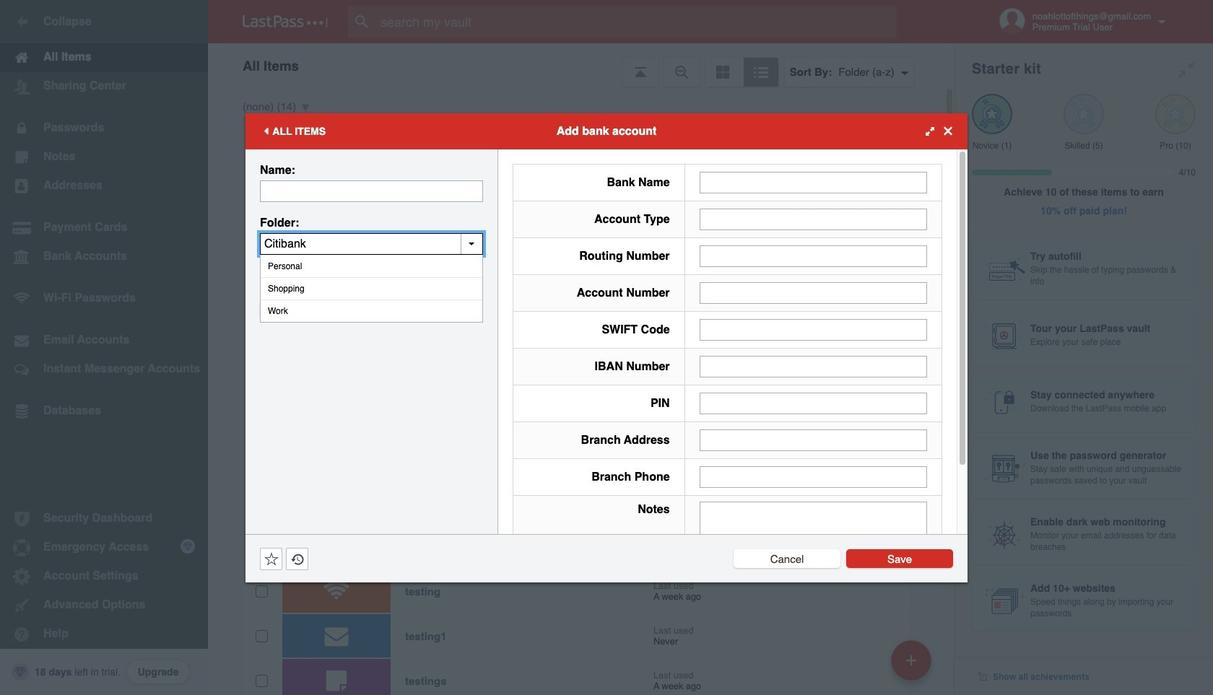 Task type: locate. For each thing, give the bounding box(es) containing it.
new item image
[[906, 655, 917, 666]]

None text field
[[700, 172, 927, 193], [260, 180, 483, 202], [700, 208, 927, 230], [260, 233, 483, 255], [700, 282, 927, 304], [700, 319, 927, 341], [700, 393, 927, 414], [700, 429, 927, 451], [700, 466, 927, 488], [700, 502, 927, 591], [700, 172, 927, 193], [260, 180, 483, 202], [700, 208, 927, 230], [260, 233, 483, 255], [700, 282, 927, 304], [700, 319, 927, 341], [700, 393, 927, 414], [700, 429, 927, 451], [700, 466, 927, 488], [700, 502, 927, 591]]

lastpass image
[[243, 15, 328, 28]]

dialog
[[246, 113, 968, 601]]

None text field
[[700, 245, 927, 267], [700, 356, 927, 377], [700, 245, 927, 267], [700, 356, 927, 377]]

Search search field
[[348, 6, 925, 38]]

vault options navigation
[[208, 43, 955, 87]]

main navigation navigation
[[0, 0, 208, 696]]



Task type: describe. For each thing, give the bounding box(es) containing it.
search my vault text field
[[348, 6, 925, 38]]

new item navigation
[[886, 636, 940, 696]]



